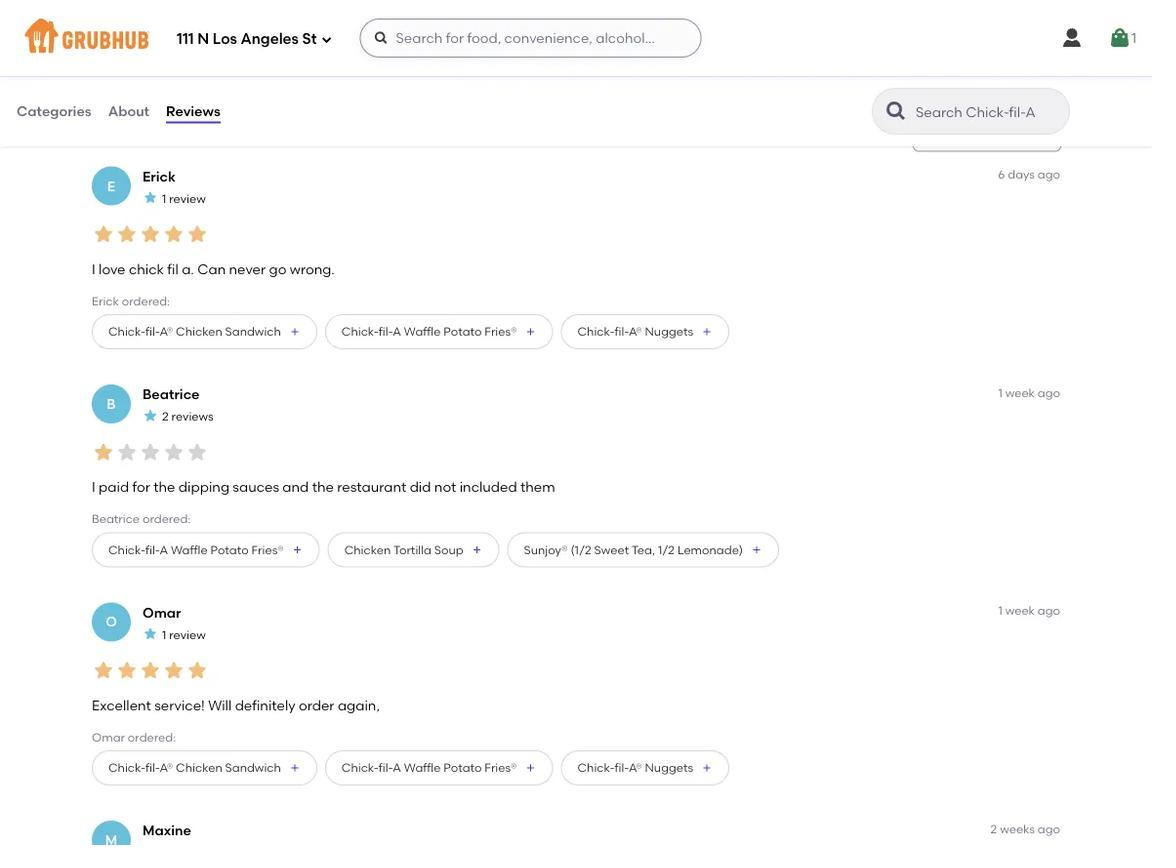 Task type: describe. For each thing, give the bounding box(es) containing it.
erick ordered:
[[92, 294, 170, 308]]

plus icon image for definitely the "chick-fil-a® chicken sandwich" 'button'
[[289, 763, 301, 774]]

nuggets for excellent service!  will definitely order again,
[[645, 761, 694, 775]]

excellent
[[92, 697, 151, 714]]

good
[[104, 30, 136, 44]]

1 vertical spatial chick-fil-a waffle potato fries® button
[[92, 533, 320, 568]]

1 review for omar
[[162, 628, 206, 642]]

1/2
[[658, 543, 675, 557]]

6 days ago
[[998, 167, 1061, 182]]

omar for omar
[[143, 604, 181, 621]]

1 vertical spatial chick-fil-a waffle potato fries®
[[108, 543, 284, 557]]

waffle for i love chick fil a. can never go wrong.
[[404, 325, 441, 339]]

1 the from the left
[[154, 479, 175, 495]]

plus icon image for chick-fil-a waffle potato fries® button associated with excellent service!  will definitely order again,
[[525, 763, 537, 774]]

reviews
[[171, 410, 214, 424]]

chick- for the chick-fil-a® nuggets button related to excellent service!  will definitely order again,
[[578, 761, 615, 775]]

ago for excellent service!  will definitely order again,
[[1038, 604, 1061, 618]]

a for i love chick fil a. can never go wrong.
[[393, 325, 401, 339]]

i love chick fil a. can never go wrong.
[[92, 261, 335, 277]]

sort
[[860, 127, 883, 141]]

2 weeks ago
[[991, 822, 1061, 836]]

Search Chick-fil-A search field
[[914, 103, 1064, 121]]

reviews
[[166, 103, 220, 119]]

maxine
[[143, 823, 191, 839]]

1 svg image from the left
[[1061, 26, 1084, 50]]

1 vertical spatial waffle
[[171, 543, 208, 557]]

sunjoy® (1/2 sweet tea, 1/2 lemonade)
[[524, 543, 743, 557]]

soup
[[434, 543, 463, 557]]

search icon image
[[885, 100, 908, 123]]

chick- for chick-fil-a waffle potato fries® button associated with excellent service!  will definitely order again,
[[342, 761, 379, 775]]

restaurant
[[337, 479, 407, 495]]

can
[[197, 261, 226, 277]]

nuggets for i love chick fil a. can never go wrong.
[[645, 325, 694, 339]]

1 vertical spatial fries®
[[252, 543, 284, 557]]

111
[[177, 30, 194, 48]]

correct order
[[288, 30, 332, 64]]

sauces
[[233, 479, 279, 495]]

definitely
[[235, 697, 296, 714]]

1 inside button
[[1132, 30, 1137, 46]]

on
[[196, 30, 213, 44]]

time
[[216, 30, 241, 44]]

o
[[106, 614, 117, 631]]

2 for 2 weeks ago
[[991, 822, 997, 836]]

wrong.
[[290, 261, 335, 277]]

never
[[229, 261, 266, 277]]

will
[[208, 697, 232, 714]]

ordered: for paid
[[143, 512, 191, 526]]

delivery
[[196, 50, 240, 64]]

i paid for the dipping sauces and the restaurant did not included them
[[92, 479, 555, 495]]

plus icon image for sunjoy® (1/2 sweet tea, 1/2 lemonade) button
[[751, 544, 763, 556]]

again,
[[338, 697, 380, 714]]

about button
[[107, 76, 150, 146]]

food
[[138, 30, 164, 44]]

categories
[[17, 103, 91, 119]]

111 n los angeles st
[[177, 30, 317, 48]]

plus icon image for the chicken tortilla soup button
[[471, 544, 483, 556]]

fries® for i love chick fil a. can never go wrong.
[[485, 325, 517, 339]]

e
[[107, 178, 115, 194]]

6
[[998, 167, 1005, 182]]

potato for excellent service!  will definitely order again,
[[444, 761, 482, 775]]

sandwich for order
[[225, 761, 281, 775]]

dipping
[[179, 479, 229, 495]]

beatrice for beatrice
[[143, 386, 200, 403]]

about
[[108, 103, 149, 119]]

chick-fil-a® chicken sandwich for will
[[108, 761, 281, 775]]

a® for the chick-fil-a® nuggets button related to excellent service!  will definitely order again,
[[629, 761, 642, 775]]

angeles
[[241, 30, 299, 48]]

service!
[[155, 697, 205, 714]]

chick-fil-a waffle potato fries® button for i love chick fil a. can never go wrong.
[[325, 314, 553, 350]]

1 button
[[1108, 21, 1137, 56]]

a® for definitely the "chick-fil-a® chicken sandwich" 'button'
[[160, 761, 173, 775]]

n
[[198, 30, 209, 48]]

ago for i paid for the dipping sauces and the restaurant did not included them
[[1038, 386, 1061, 400]]

chick-fil-a® nuggets button for excellent service!  will definitely order again,
[[561, 751, 730, 786]]

fries® for excellent service!  will definitely order again,
[[485, 761, 517, 775]]

1 vertical spatial potato
[[210, 543, 249, 557]]

chick-fil-a® nuggets for excellent service!  will definitely order again,
[[578, 761, 694, 775]]

2 reviews
[[162, 410, 214, 424]]

ordered: for love
[[122, 294, 170, 308]]

plus icon image for the "chick-fil-a® chicken sandwich" 'button' corresponding to fil
[[289, 326, 301, 338]]



Task type: vqa. For each thing, say whether or not it's contained in the screenshot.
Fries® to the top
yes



Task type: locate. For each thing, give the bounding box(es) containing it.
chick-fil-a® nuggets for i love chick fil a. can never go wrong.
[[578, 325, 694, 339]]

svg image
[[1061, 26, 1084, 50], [1108, 26, 1132, 50]]

1 vertical spatial nuggets
[[645, 761, 694, 775]]

1 horizontal spatial svg image
[[374, 30, 389, 46]]

main navigation navigation
[[0, 0, 1152, 76]]

0 vertical spatial chick-fil-a® nuggets
[[578, 325, 694, 339]]

1 chick-fil-a® chicken sandwich from the top
[[108, 325, 281, 339]]

i left paid
[[92, 479, 95, 495]]

1 horizontal spatial beatrice
[[143, 386, 200, 403]]

a for excellent service!  will definitely order again,
[[393, 761, 401, 775]]

svg image right st
[[321, 34, 333, 45]]

chick-fil-a waffle potato fries® button
[[325, 314, 553, 350], [92, 533, 320, 568], [325, 751, 553, 786]]

1 review
[[162, 191, 206, 206], [162, 628, 206, 642]]

sandwich down definitely
[[225, 761, 281, 775]]

nuggets
[[645, 325, 694, 339], [645, 761, 694, 775]]

0 vertical spatial chick-fil-a® nuggets button
[[561, 314, 730, 350]]

chicken left tortilla at left bottom
[[344, 543, 391, 557]]

svg image
[[374, 30, 389, 46], [321, 34, 333, 45]]

plus icon image for the chick-fil-a® nuggets button related to excellent service!  will definitely order again,
[[701, 763, 713, 774]]

chick- for chick-fil-a waffle potato fries® button to the middle
[[108, 543, 145, 557]]

0 vertical spatial chicken
[[176, 325, 222, 339]]

1 chick-fil-a® chicken sandwich button from the top
[[92, 314, 317, 350]]

svg image right correct
[[374, 30, 389, 46]]

tortilla
[[394, 543, 432, 557]]

2 svg image from the left
[[1108, 26, 1132, 50]]

chick-fil-a waffle potato fries®
[[342, 325, 517, 339], [108, 543, 284, 557], [342, 761, 517, 775]]

0 vertical spatial order
[[288, 50, 319, 64]]

plus icon image inside sunjoy® (1/2 sweet tea, 1/2 lemonade) button
[[751, 544, 763, 556]]

3 ago from the top
[[1038, 604, 1061, 618]]

2 week from the top
[[1006, 604, 1035, 618]]

2 vertical spatial potato
[[444, 761, 482, 775]]

the
[[154, 479, 175, 495], [312, 479, 334, 495]]

sunjoy®
[[524, 543, 568, 557]]

1 1 review from the top
[[162, 191, 206, 206]]

1 vertical spatial sandwich
[[225, 761, 281, 775]]

chick-fil-a® nuggets button
[[561, 314, 730, 350], [561, 751, 730, 786]]

1 vertical spatial week
[[1006, 604, 1035, 618]]

sort by:
[[860, 127, 902, 141]]

sandwich for a.
[[225, 325, 281, 339]]

1 horizontal spatial the
[[312, 479, 334, 495]]

1 vertical spatial a
[[160, 543, 168, 557]]

ordered: down for
[[143, 512, 191, 526]]

2 the from the left
[[312, 479, 334, 495]]

0 vertical spatial chick-fil-a waffle potato fries® button
[[325, 314, 553, 350]]

included
[[460, 479, 517, 495]]

2 left reviews
[[162, 410, 169, 424]]

2 review from the top
[[169, 628, 206, 642]]

order down st
[[288, 50, 319, 64]]

1 vertical spatial 1 review
[[162, 628, 206, 642]]

2 nuggets from the top
[[645, 761, 694, 775]]

review
[[169, 191, 206, 206], [169, 628, 206, 642]]

plus icon image for the chick-fil-a® nuggets button corresponding to i love chick fil a. can never go wrong.
[[701, 326, 713, 338]]

week for excellent service!  will definitely order again,
[[1006, 604, 1035, 618]]

chick- for i love chick fil a. can never go wrong. chick-fil-a waffle potato fries® button
[[342, 325, 379, 339]]

0 vertical spatial sandwich
[[225, 325, 281, 339]]

0 horizontal spatial omar
[[92, 731, 125, 745]]

fil-
[[145, 325, 160, 339], [379, 325, 393, 339], [615, 325, 629, 339], [145, 543, 160, 557], [145, 761, 160, 775], [379, 761, 393, 775], [615, 761, 629, 775]]

1 vertical spatial review
[[169, 628, 206, 642]]

potato for i love chick fil a. can never go wrong.
[[444, 325, 482, 339]]

i for i love chick fil a. can never go wrong.
[[92, 261, 95, 277]]

chick
[[129, 261, 164, 277]]

correct
[[288, 30, 332, 44]]

2 vertical spatial a
[[393, 761, 401, 775]]

1 review from the top
[[169, 191, 206, 206]]

2 chick-fil-a® nuggets button from the top
[[561, 751, 730, 786]]

1 vertical spatial 2
[[991, 822, 997, 836]]

love
[[99, 261, 126, 277]]

2 vertical spatial fries®
[[485, 761, 517, 775]]

chicken down service!
[[176, 761, 222, 775]]

review up a.
[[169, 191, 206, 206]]

go
[[269, 261, 286, 277]]

fil
[[167, 261, 179, 277]]

chick-fil-a waffle potato fries® for i love chick fil a. can never go wrong.
[[342, 325, 517, 339]]

los
[[213, 30, 237, 48]]

b
[[107, 396, 116, 412]]

sunjoy® (1/2 sweet tea, 1/2 lemonade) button
[[507, 533, 779, 568]]

0 vertical spatial chick-fil-a® chicken sandwich
[[108, 325, 281, 339]]

a®
[[160, 325, 173, 339], [629, 325, 642, 339], [160, 761, 173, 775], [629, 761, 642, 775]]

2 sandwich from the top
[[225, 761, 281, 775]]

chick-fil-a® chicken sandwich button for definitely
[[92, 751, 317, 786]]

ordered: down service!
[[128, 731, 176, 745]]

1 vertical spatial i
[[92, 479, 95, 495]]

1 review for erick
[[162, 191, 206, 206]]

ordered: for service!
[[128, 731, 176, 745]]

beatrice ordered:
[[92, 512, 191, 526]]

1 week ago
[[999, 386, 1061, 400], [999, 604, 1061, 618]]

1 chick-fil-a® nuggets from the top
[[578, 325, 694, 339]]

0 vertical spatial nuggets
[[645, 325, 694, 339]]

1 week ago for i paid for the dipping sauces and the restaurant did not included them
[[999, 386, 1061, 400]]

sandwich
[[225, 325, 281, 339], [225, 761, 281, 775]]

st
[[302, 30, 317, 48]]

1 ago from the top
[[1038, 167, 1061, 182]]

star icon image
[[143, 190, 158, 206], [92, 223, 115, 246], [115, 223, 139, 246], [139, 223, 162, 246], [162, 223, 186, 246], [186, 223, 209, 246], [143, 408, 158, 424], [92, 441, 115, 464], [115, 441, 139, 464], [139, 441, 162, 464], [162, 441, 186, 464], [186, 441, 209, 464], [143, 627, 158, 642], [92, 659, 115, 683], [115, 659, 139, 683], [139, 659, 162, 683], [162, 659, 186, 683], [186, 659, 209, 683]]

chick- for the chick-fil-a® nuggets button corresponding to i love chick fil a. can never go wrong.
[[578, 325, 615, 339]]

sandwich down never
[[225, 325, 281, 339]]

ago for i love chick fil a. can never go wrong.
[[1038, 167, 1061, 182]]

1
[[1132, 30, 1137, 46], [162, 191, 166, 206], [999, 386, 1003, 400], [999, 604, 1003, 618], [162, 628, 166, 642]]

chick-fil-a® chicken sandwich button
[[92, 314, 317, 350], [92, 751, 317, 786]]

2 ago from the top
[[1038, 386, 1061, 400]]

2 vertical spatial chicken
[[176, 761, 222, 775]]

chick-fil-a® chicken sandwich button down 'will' on the bottom of page
[[92, 751, 317, 786]]

beatrice for beatrice ordered:
[[92, 512, 140, 526]]

chick-fil-a® nuggets
[[578, 325, 694, 339], [578, 761, 694, 775]]

chicken tortilla soup button
[[328, 533, 500, 568]]

2 chick-fil-a® nuggets from the top
[[578, 761, 694, 775]]

fries®
[[485, 325, 517, 339], [252, 543, 284, 557], [485, 761, 517, 775]]

2 for 2 reviews
[[162, 410, 169, 424]]

1 vertical spatial chick-fil-a® chicken sandwich button
[[92, 751, 317, 786]]

plus icon image for i love chick fil a. can never go wrong. chick-fil-a waffle potato fries® button
[[525, 326, 537, 338]]

1 vertical spatial chick-fil-a® chicken sandwich
[[108, 761, 281, 775]]

0 vertical spatial chick-fil-a waffle potato fries®
[[342, 325, 517, 339]]

chicken inside button
[[344, 543, 391, 557]]

0 vertical spatial a
[[393, 325, 401, 339]]

0 horizontal spatial svg image
[[1061, 26, 1084, 50]]

i for i paid for the dipping sauces and the restaurant did not included them
[[92, 479, 95, 495]]

2 i from the top
[[92, 479, 95, 495]]

0 vertical spatial fries®
[[485, 325, 517, 339]]

lemonade)
[[678, 543, 743, 557]]

chick-fil-a® chicken sandwich for chick
[[108, 325, 281, 339]]

1 vertical spatial erick
[[92, 294, 119, 308]]

a® for the chick-fil-a® nuggets button corresponding to i love chick fil a. can never go wrong.
[[629, 325, 642, 339]]

1 horizontal spatial erick
[[143, 168, 176, 184]]

2 vertical spatial waffle
[[404, 761, 441, 775]]

chick-fil-a waffle potato fries® for excellent service!  will definitely order again,
[[342, 761, 517, 775]]

them
[[521, 479, 555, 495]]

on time delivery
[[196, 30, 241, 64]]

week for i paid for the dipping sauces and the restaurant did not included them
[[1006, 386, 1035, 400]]

the right for
[[154, 479, 175, 495]]

1 vertical spatial omar
[[92, 731, 125, 745]]

chick-fil-a® chicken sandwich button for fil
[[92, 314, 317, 350]]

1 vertical spatial beatrice
[[92, 512, 140, 526]]

0 horizontal spatial the
[[154, 479, 175, 495]]

2 chick-fil-a® chicken sandwich from the top
[[108, 761, 281, 775]]

4 ago from the top
[[1038, 822, 1061, 836]]

2 chick-fil-a® chicken sandwich button from the top
[[92, 751, 317, 786]]

chick-fil-a® chicken sandwich down a.
[[108, 325, 281, 339]]

0 vertical spatial week
[[1006, 386, 1035, 400]]

svg image inside the 1 button
[[1108, 26, 1132, 50]]

2
[[162, 410, 169, 424], [991, 822, 997, 836]]

i left love
[[92, 261, 95, 277]]

review up service!
[[169, 628, 206, 642]]

chicken
[[176, 325, 222, 339], [344, 543, 391, 557], [176, 761, 222, 775]]

0 horizontal spatial 2
[[162, 410, 169, 424]]

chick-fil-a waffle potato fries® button for excellent service!  will definitely order again,
[[325, 751, 553, 786]]

0 vertical spatial chick-fil-a® chicken sandwich button
[[92, 314, 317, 350]]

2 vertical spatial chick-fil-a waffle potato fries® button
[[325, 751, 553, 786]]

erick
[[143, 168, 176, 184], [92, 294, 119, 308]]

1 horizontal spatial svg image
[[1108, 26, 1132, 50]]

ago
[[1038, 167, 1061, 182], [1038, 386, 1061, 400], [1038, 604, 1061, 618], [1038, 822, 1061, 836]]

plus icon image inside the chicken tortilla soup button
[[471, 544, 483, 556]]

chick-fil-a® chicken sandwich down service!
[[108, 761, 281, 775]]

waffle
[[404, 325, 441, 339], [171, 543, 208, 557], [404, 761, 441, 775]]

weeks
[[1000, 822, 1035, 836]]

2 vertical spatial ordered:
[[128, 731, 176, 745]]

0 vertical spatial 1 review
[[162, 191, 206, 206]]

(1/2
[[571, 543, 592, 557]]

chicken for again,
[[176, 761, 222, 775]]

did
[[410, 479, 431, 495]]

0 vertical spatial ordered:
[[122, 294, 170, 308]]

0 vertical spatial review
[[169, 191, 206, 206]]

chicken for can
[[176, 325, 222, 339]]

waffle for excellent service!  will definitely order again,
[[404, 761, 441, 775]]

2 left the weeks
[[991, 822, 997, 836]]

tea,
[[632, 543, 655, 557]]

i
[[92, 261, 95, 277], [92, 479, 95, 495]]

omar
[[143, 604, 181, 621], [92, 731, 125, 745]]

0 vertical spatial omar
[[143, 604, 181, 621]]

0 horizontal spatial svg image
[[321, 34, 333, 45]]

2 1 review from the top
[[162, 628, 206, 642]]

chicken tortilla soup
[[344, 543, 463, 557]]

omar ordered:
[[92, 731, 176, 745]]

erick right e
[[143, 168, 176, 184]]

erick for erick ordered:
[[92, 294, 119, 308]]

1 chick-fil-a® nuggets button from the top
[[561, 314, 730, 350]]

plus icon image
[[289, 326, 301, 338], [525, 326, 537, 338], [701, 326, 713, 338], [292, 544, 303, 556], [471, 544, 483, 556], [751, 544, 763, 556], [289, 763, 301, 774], [525, 763, 537, 774], [701, 763, 713, 774]]

omar down excellent
[[92, 731, 125, 745]]

omar right o
[[143, 604, 181, 621]]

1 1 week ago from the top
[[999, 386, 1061, 400]]

2 1 week ago from the top
[[999, 604, 1061, 618]]

beatrice
[[143, 386, 200, 403], [92, 512, 140, 526]]

0 vertical spatial 2
[[162, 410, 169, 424]]

potato
[[444, 325, 482, 339], [210, 543, 249, 557], [444, 761, 482, 775]]

0 horizontal spatial beatrice
[[92, 512, 140, 526]]

review for erick
[[169, 191, 206, 206]]

0 vertical spatial beatrice
[[143, 386, 200, 403]]

chick-fil-a® chicken sandwich button down can
[[92, 314, 317, 350]]

0 vertical spatial waffle
[[404, 325, 441, 339]]

chicken down a.
[[176, 325, 222, 339]]

by:
[[886, 127, 902, 141]]

2 vertical spatial chick-fil-a waffle potato fries®
[[342, 761, 517, 775]]

order left "again,"
[[299, 697, 335, 714]]

1 week ago for excellent service!  will definitely order again,
[[999, 604, 1061, 618]]

a® for the "chick-fil-a® chicken sandwich" 'button' corresponding to fil
[[160, 325, 173, 339]]

chick-fil-a® nuggets button for i love chick fil a. can never go wrong.
[[561, 314, 730, 350]]

1 vertical spatial chick-fil-a® nuggets button
[[561, 751, 730, 786]]

sweet
[[594, 543, 629, 557]]

days
[[1008, 167, 1035, 182]]

0 vertical spatial potato
[[444, 325, 482, 339]]

1 vertical spatial chick-fil-a® nuggets
[[578, 761, 694, 775]]

review for omar
[[169, 628, 206, 642]]

1 vertical spatial ordered:
[[143, 512, 191, 526]]

1 review up a.
[[162, 191, 206, 206]]

0 vertical spatial 1 week ago
[[999, 386, 1061, 400]]

chick-
[[108, 325, 145, 339], [342, 325, 379, 339], [578, 325, 615, 339], [108, 543, 145, 557], [108, 761, 145, 775], [342, 761, 379, 775], [578, 761, 615, 775]]

and
[[283, 479, 309, 495]]

categories button
[[16, 76, 92, 146]]

1 week from the top
[[1006, 386, 1035, 400]]

a
[[393, 325, 401, 339], [160, 543, 168, 557], [393, 761, 401, 775]]

1 nuggets from the top
[[645, 325, 694, 339]]

1 vertical spatial order
[[299, 697, 335, 714]]

1 horizontal spatial 2
[[991, 822, 997, 836]]

excellent service!  will definitely order again,
[[92, 697, 380, 714]]

1 review up service!
[[162, 628, 206, 642]]

1 vertical spatial 1 week ago
[[999, 604, 1061, 618]]

plus icon image for chick-fil-a waffle potato fries® button to the middle
[[292, 544, 303, 556]]

1 horizontal spatial omar
[[143, 604, 181, 621]]

ordered:
[[122, 294, 170, 308], [143, 512, 191, 526], [128, 731, 176, 745]]

Search for food, convenience, alcohol... search field
[[360, 19, 702, 58]]

0 horizontal spatial erick
[[92, 294, 119, 308]]

erick for erick
[[143, 168, 176, 184]]

1 sandwich from the top
[[225, 325, 281, 339]]

for
[[132, 479, 150, 495]]

1 vertical spatial chicken
[[344, 543, 391, 557]]

week
[[1006, 386, 1035, 400], [1006, 604, 1035, 618]]

chick-fil-a® chicken sandwich
[[108, 325, 281, 339], [108, 761, 281, 775]]

0 vertical spatial erick
[[143, 168, 176, 184]]

reviews button
[[165, 76, 221, 146]]

beatrice up '2 reviews'
[[143, 386, 200, 403]]

paid
[[99, 479, 129, 495]]

order inside correct order
[[288, 50, 319, 64]]

omar for omar ordered:
[[92, 731, 125, 745]]

1 i from the top
[[92, 261, 95, 277]]

erick down love
[[92, 294, 119, 308]]

beatrice down paid
[[92, 512, 140, 526]]

not
[[434, 479, 456, 495]]

order
[[288, 50, 319, 64], [299, 697, 335, 714]]

good food
[[104, 30, 164, 44]]

ordered: down chick
[[122, 294, 170, 308]]

a.
[[182, 261, 194, 277]]

0 vertical spatial i
[[92, 261, 95, 277]]

the right and
[[312, 479, 334, 495]]



